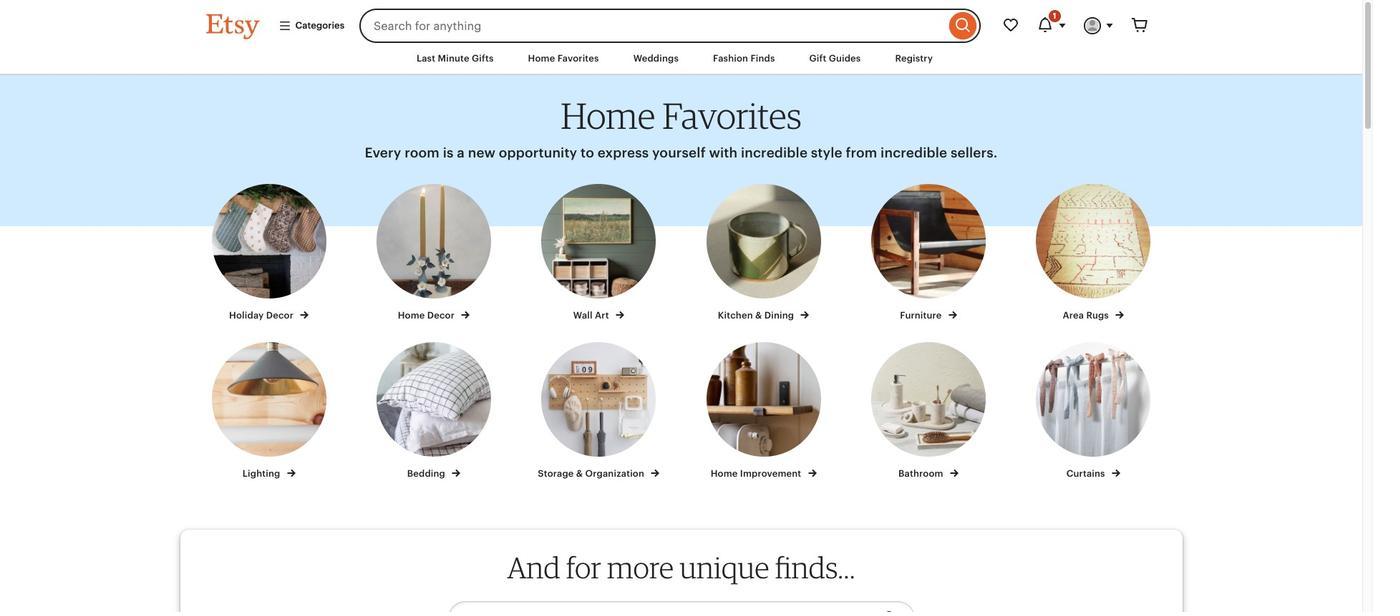 Task type: describe. For each thing, give the bounding box(es) containing it.
rugs
[[1087, 310, 1109, 321]]

decor for holiday
[[266, 310, 294, 321]]

home favorites inside menu bar
[[528, 53, 599, 64]]

menu bar containing last minute gifts
[[180, 43, 1183, 75]]

weddings link
[[623, 46, 690, 72]]

last minute gifts link
[[406, 46, 505, 72]]

curtains link
[[1024, 342, 1163, 480]]

wall art
[[573, 310, 611, 321]]

categories
[[295, 20, 345, 31]]

& for kitchen
[[755, 310, 762, 321]]

storage & organization link
[[529, 342, 668, 480]]

every
[[365, 145, 401, 160]]

with
[[709, 145, 738, 160]]

home favorites main content
[[0, 75, 1363, 612]]

2 incredible from the left
[[881, 145, 948, 160]]

a
[[457, 145, 465, 160]]

1 button
[[1028, 9, 1075, 43]]

categories banner
[[180, 0, 1183, 43]]

wall
[[573, 310, 593, 321]]

to
[[581, 145, 594, 160]]

new
[[468, 145, 496, 160]]

none search field inside home favorites "main content"
[[448, 601, 915, 612]]

lighting link
[[199, 342, 339, 480]]

registry
[[895, 53, 933, 64]]

bedding
[[407, 468, 448, 479]]

area rugs
[[1063, 310, 1112, 321]]

finds…
[[775, 550, 855, 586]]

Search for your next discovery text field
[[448, 601, 871, 612]]

fashion finds
[[713, 53, 775, 64]]

bedding link
[[364, 342, 504, 480]]

finds
[[751, 53, 775, 64]]

dining
[[765, 310, 794, 321]]

holiday
[[229, 310, 264, 321]]

unique
[[680, 550, 770, 586]]

kitchen & dining
[[718, 310, 797, 321]]

more
[[607, 550, 674, 586]]

fashion finds link
[[702, 46, 786, 72]]

improvement
[[740, 468, 802, 479]]

from
[[846, 145, 877, 160]]

furniture link
[[859, 184, 998, 323]]

opportunity
[[499, 145, 577, 160]]

room
[[405, 145, 440, 160]]

express
[[598, 145, 649, 160]]

Search for anything text field
[[360, 9, 946, 43]]

favorites inside home favorites "main content"
[[663, 94, 802, 138]]

gifts
[[472, 53, 494, 64]]

minute
[[438, 53, 470, 64]]

bathroom link
[[859, 342, 998, 480]]

curtains
[[1067, 468, 1108, 479]]



Task type: vqa. For each thing, say whether or not it's contained in the screenshot.
the top &
yes



Task type: locate. For each thing, give the bounding box(es) containing it.
gift
[[810, 53, 827, 64]]

wall art link
[[529, 184, 668, 323]]

0 horizontal spatial &
[[576, 468, 583, 479]]

and
[[507, 550, 560, 586]]

favorites inside the home favorites link
[[558, 53, 599, 64]]

sellers.
[[951, 145, 998, 160]]

gift guides
[[810, 53, 861, 64]]

home improvement link
[[694, 342, 833, 480]]

&
[[755, 310, 762, 321], [576, 468, 583, 479]]

last
[[417, 53, 436, 64]]

home favorites
[[528, 53, 599, 64], [561, 94, 802, 138]]

home
[[528, 53, 555, 64], [561, 94, 656, 138], [398, 310, 425, 321], [711, 468, 738, 479]]

& left dining
[[755, 310, 762, 321]]

1 incredible from the left
[[741, 145, 808, 160]]

1 horizontal spatial incredible
[[881, 145, 948, 160]]

area rugs link
[[1024, 184, 1163, 323]]

lighting
[[243, 468, 283, 479]]

style
[[811, 145, 843, 160]]

storage & organization
[[538, 468, 647, 479]]

area
[[1063, 310, 1084, 321]]

bathroom
[[899, 468, 946, 479]]

0 horizontal spatial favorites
[[558, 53, 599, 64]]

0 vertical spatial home favorites
[[528, 53, 599, 64]]

2 decor from the left
[[427, 310, 455, 321]]

& for storage
[[576, 468, 583, 479]]

1
[[1053, 11, 1057, 20]]

weddings
[[634, 53, 679, 64]]

home improvement
[[711, 468, 804, 479]]

1 horizontal spatial &
[[755, 310, 762, 321]]

incredible
[[741, 145, 808, 160], [881, 145, 948, 160]]

yourself
[[652, 145, 706, 160]]

home inside menu bar
[[528, 53, 555, 64]]

kitchen
[[718, 310, 753, 321]]

home favorites inside "main content"
[[561, 94, 802, 138]]

1 vertical spatial favorites
[[663, 94, 802, 138]]

decor
[[266, 310, 294, 321], [427, 310, 455, 321]]

menu bar
[[180, 43, 1183, 75]]

1 vertical spatial home favorites
[[561, 94, 802, 138]]

0 horizontal spatial incredible
[[741, 145, 808, 160]]

favorites
[[558, 53, 599, 64], [663, 94, 802, 138]]

registry link
[[885, 46, 944, 72]]

kitchen & dining link
[[694, 184, 833, 323]]

organization
[[585, 468, 645, 479]]

is
[[443, 145, 454, 160]]

incredible right the 'with'
[[741, 145, 808, 160]]

1 decor from the left
[[266, 310, 294, 321]]

furniture
[[900, 310, 944, 321]]

storage
[[538, 468, 574, 479]]

home favorites link
[[517, 46, 610, 72]]

holiday decor link
[[199, 184, 339, 323]]

& right storage
[[576, 468, 583, 479]]

0 vertical spatial favorites
[[558, 53, 599, 64]]

home decor link
[[364, 184, 504, 323]]

gift guides link
[[799, 46, 872, 72]]

guides
[[829, 53, 861, 64]]

0 vertical spatial &
[[755, 310, 762, 321]]

incredible right from
[[881, 145, 948, 160]]

home decor
[[398, 310, 457, 321]]

1 horizontal spatial decor
[[427, 310, 455, 321]]

and for more unique finds…
[[507, 550, 855, 586]]

decor for home
[[427, 310, 455, 321]]

none search field inside categories banner
[[360, 9, 981, 43]]

for
[[566, 550, 601, 586]]

art
[[595, 310, 609, 321]]

fashion
[[713, 53, 748, 64]]

holiday decor
[[229, 310, 296, 321]]

every room is a new opportunity to express yourself with incredible style from incredible sellers.
[[365, 145, 998, 160]]

categories button
[[267, 13, 355, 39]]

1 horizontal spatial favorites
[[663, 94, 802, 138]]

None search field
[[448, 601, 915, 612]]

0 horizontal spatial decor
[[266, 310, 294, 321]]

last minute gifts
[[417, 53, 494, 64]]

None search field
[[360, 9, 981, 43]]

1 vertical spatial &
[[576, 468, 583, 479]]



